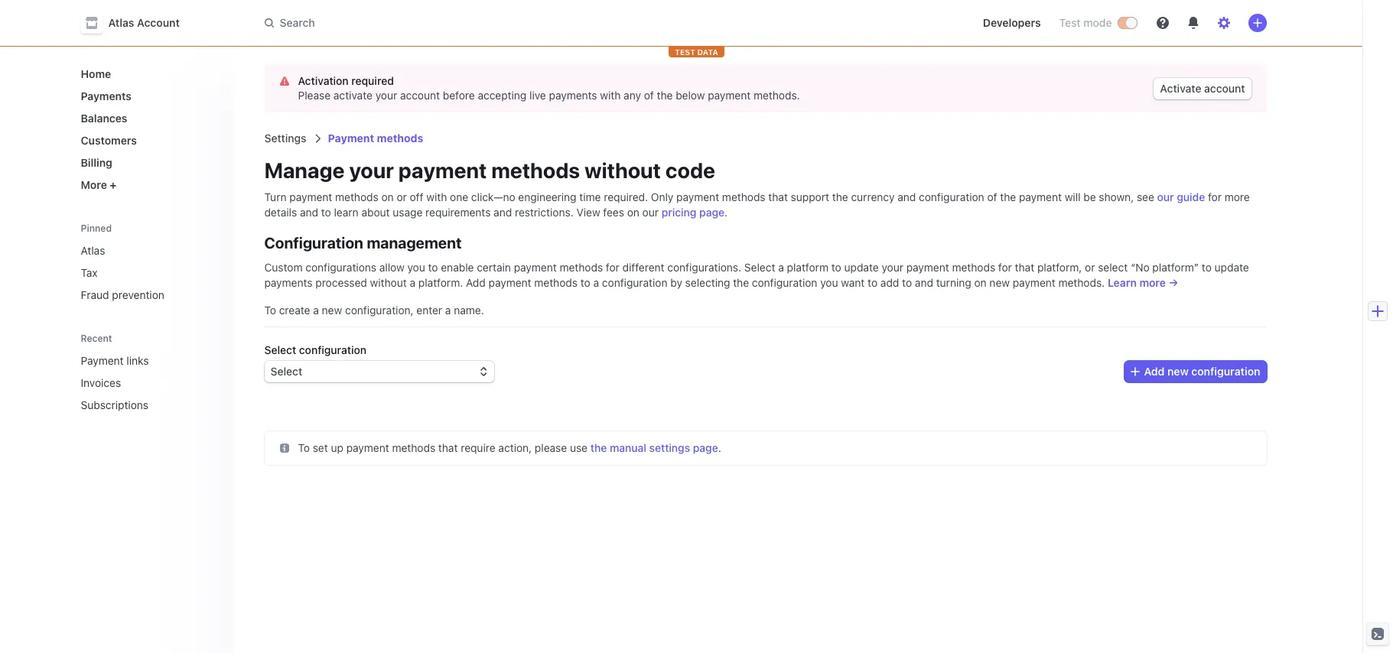 Task type: describe. For each thing, give the bounding box(es) containing it.
configuration
[[264, 234, 363, 252]]

Search search field
[[255, 9, 687, 37]]

the right support
[[832, 191, 848, 204]]

activate
[[333, 89, 373, 102]]

add inside the "custom configurations allow you to enable certain payment methods for different configurations. select a platform to update your payment methods for that platform, or select "no platform" to update payments processed without a platform. add payment methods to a configuration by selecting the configuration you want to add to and turning on new payment methods."
[[466, 276, 486, 289]]

activation
[[298, 74, 349, 87]]

before
[[443, 89, 475, 102]]

a left platform.
[[410, 276, 416, 289]]

developers link
[[977, 11, 1047, 35]]

links
[[126, 354, 149, 367]]

payment up one
[[399, 158, 487, 183]]

fraud prevention
[[81, 288, 164, 301]]

up
[[331, 441, 343, 454]]

to up want on the top right of the page
[[832, 261, 841, 274]]

home link
[[75, 61, 222, 86]]

about
[[361, 206, 390, 219]]

requirements
[[426, 206, 491, 219]]

manage
[[264, 158, 345, 183]]

fraud
[[81, 288, 109, 301]]

subscriptions
[[81, 399, 148, 412]]

to set up payment methods that require action, please use the manual settings page .
[[298, 441, 721, 454]]

methods. inside the "custom configurations allow you to enable certain payment methods for different configurations. select a platform to update your payment methods for that platform, or select "no platform" to update payments processed without a platform. add payment methods to a configuration by selecting the configuration you want to add to and turning on new payment methods."
[[1059, 276, 1105, 289]]

atlas account
[[108, 16, 180, 29]]

methods. inside activation required please activate your account before accepting live payments with any of the below payment methods.
[[754, 89, 800, 102]]

methods left require
[[392, 441, 435, 454]]

1 vertical spatial of
[[987, 191, 997, 204]]

billing link
[[75, 150, 222, 175]]

selecting
[[685, 276, 730, 289]]

currency
[[851, 191, 895, 204]]

pinned navigation links element
[[75, 216, 225, 308]]

require
[[461, 441, 495, 454]]

and right details on the left top
[[300, 206, 318, 219]]

account inside activation required please activate your account before accepting live payments with any of the below payment methods.
[[400, 89, 440, 102]]

a down view
[[593, 276, 599, 289]]

any
[[624, 89, 641, 102]]

recent navigation links element
[[65, 326, 234, 418]]

required
[[351, 74, 394, 87]]

account
[[137, 16, 180, 29]]

pricing page .
[[662, 206, 728, 219]]

platform"
[[1153, 261, 1199, 274]]

learn more →
[[1108, 276, 1179, 289]]

the manual settings page link
[[591, 441, 718, 454]]

to down view
[[581, 276, 590, 289]]

click—no
[[471, 191, 515, 204]]

payments inside the "custom configurations allow you to enable certain payment methods for different configurations. select a platform to update your payment methods for that platform, or select "no platform" to update payments processed without a platform. add payment methods to a configuration by selecting the configuration you want to add to and turning on new payment methods."
[[264, 276, 313, 289]]

turning
[[936, 276, 971, 289]]

the inside activation required please activate your account before accepting live payments with any of the below payment methods.
[[657, 89, 673, 102]]

select for select
[[270, 365, 302, 378]]

core navigation links element
[[75, 61, 222, 197]]

2 update from the left
[[1215, 261, 1249, 274]]

activate account button
[[1154, 78, 1251, 99]]

to create a new configuration, enter a name.
[[264, 304, 484, 317]]

more for for
[[1225, 191, 1250, 204]]

shown,
[[1099, 191, 1134, 204]]

invoices link
[[75, 370, 200, 396]]

more
[[81, 178, 107, 191]]

0 horizontal spatial with
[[426, 191, 447, 204]]

atlas account button
[[81, 12, 195, 34]]

payments inside activation required please activate your account before accepting live payments with any of the below payment methods.
[[549, 89, 597, 102]]

custom configurations allow you to enable certain payment methods for different configurations. select a platform to update your payment methods for that platform, or select "no platform" to update payments processed without a platform. add payment methods to a configuration by selecting the configuration you want to add to and turning on new payment methods.
[[264, 261, 1249, 289]]

to left add
[[868, 276, 878, 289]]

add inside the add new configuration button
[[1144, 365, 1165, 378]]

enter
[[417, 304, 442, 317]]

activation required please activate your account before accepting live payments with any of the below payment methods.
[[298, 74, 800, 102]]

details
[[264, 206, 297, 219]]

enable
[[441, 261, 474, 274]]

configuration management
[[264, 234, 462, 252]]

name.
[[454, 304, 484, 317]]

of inside activation required please activate your account before accepting live payments with any of the below payment methods.
[[644, 89, 654, 102]]

see
[[1137, 191, 1154, 204]]

mode
[[1084, 16, 1112, 29]]

create
[[279, 304, 310, 317]]

+
[[110, 178, 117, 191]]

select for select configuration
[[264, 344, 296, 357]]

to for to set up payment methods that require action, please use the manual settings page .
[[298, 441, 310, 454]]

learn more → link
[[1108, 276, 1179, 289]]

settings image
[[1218, 17, 1230, 29]]

billing
[[81, 156, 112, 169]]

please
[[298, 89, 331, 102]]

turn
[[264, 191, 287, 204]]

payments link
[[75, 83, 222, 109]]

payment right the up
[[346, 441, 389, 454]]

payment down certain
[[489, 276, 531, 289]]

configuration inside button
[[1192, 365, 1261, 378]]

live
[[530, 89, 546, 102]]

0 vertical spatial without
[[585, 158, 661, 183]]

management
[[367, 234, 462, 252]]

1 vertical spatial your
[[349, 158, 394, 183]]

svg image
[[280, 77, 289, 86]]

recent element
[[65, 348, 234, 418]]

one
[[450, 191, 468, 204]]

payment links link
[[75, 348, 200, 373]]

configurations.
[[667, 261, 741, 274]]

pinned element
[[75, 238, 222, 308]]

the inside the "custom configurations allow you to enable certain payment methods for different configurations. select a platform to update your payment methods for that platform, or select "no platform" to update payments processed without a platform. add payment methods to a configuration by selecting the configuration you want to add to and turning on new payment methods."
[[733, 276, 749, 289]]

1 horizontal spatial that
[[768, 191, 788, 204]]

usage
[[393, 206, 423, 219]]

customers
[[81, 134, 137, 147]]

recent
[[81, 333, 112, 344]]

to for to create a new configuration, enter a name.
[[264, 304, 276, 317]]

atlas for atlas
[[81, 244, 105, 257]]

1 horizontal spatial for
[[998, 261, 1012, 274]]

certain
[[477, 261, 511, 274]]

add new configuration button
[[1124, 361, 1267, 383]]

fraud prevention link
[[75, 282, 222, 308]]

and right the currency
[[898, 191, 916, 204]]

more for learn
[[1140, 276, 1166, 289]]

tax link
[[75, 260, 222, 285]]

restrictions.
[[515, 206, 574, 219]]

turn payment methods on or off with one click—no engineering time required. only payment methods that support the currency and configuration of the payment will be shown, see our guide
[[264, 191, 1205, 204]]

methods up engineering
[[491, 158, 580, 183]]

select configuration
[[264, 344, 367, 357]]

1 vertical spatial .
[[718, 441, 721, 454]]

the left will
[[1000, 191, 1016, 204]]

platform.
[[418, 276, 463, 289]]

payment for payment methods
[[328, 132, 374, 145]]

methods up learn
[[335, 191, 379, 204]]

to inside for more details and to learn about usage requirements and restrictions. view fees on our
[[321, 206, 331, 219]]

pricing page link
[[662, 206, 725, 219]]

subscriptions link
[[75, 393, 200, 418]]

payment down manage
[[289, 191, 332, 204]]

to right platform"
[[1202, 261, 1212, 274]]

payment right certain
[[514, 261, 557, 274]]

fees
[[603, 206, 624, 219]]

a right create
[[313, 304, 319, 317]]

0 horizontal spatial you
[[407, 261, 425, 274]]

new inside button
[[1168, 365, 1189, 378]]

notifications image
[[1187, 17, 1199, 29]]

platform
[[787, 261, 829, 274]]

learn
[[334, 206, 359, 219]]

1 horizontal spatial you
[[820, 276, 838, 289]]

2 vertical spatial that
[[438, 441, 458, 454]]



Task type: locate. For each thing, give the bounding box(es) containing it.
search
[[280, 16, 315, 29]]

1 horizontal spatial new
[[990, 276, 1010, 289]]

1 horizontal spatial more
[[1225, 191, 1250, 204]]

0 vertical spatial that
[[768, 191, 788, 204]]

please
[[535, 441, 567, 454]]

to
[[264, 304, 276, 317], [298, 441, 310, 454]]

pricing
[[662, 206, 697, 219]]

the
[[657, 89, 673, 102], [832, 191, 848, 204], [1000, 191, 1016, 204], [733, 276, 749, 289], [591, 441, 607, 454]]

to up platform.
[[428, 261, 438, 274]]

methods up off
[[377, 132, 423, 145]]

that left require
[[438, 441, 458, 454]]

account inside activate account button
[[1204, 82, 1245, 95]]

0 vertical spatial of
[[644, 89, 654, 102]]

1 horizontal spatial our
[[1157, 191, 1174, 204]]

payment
[[328, 132, 374, 145], [81, 354, 124, 367]]

or inside the "custom configurations allow you to enable certain payment methods for different configurations. select a platform to update your payment methods for that platform, or select "no platform" to update payments processed without a platform. add payment methods to a configuration by selecting the configuration you want to add to and turning on new payment methods."
[[1085, 261, 1095, 274]]

1 horizontal spatial of
[[987, 191, 997, 204]]

1 vertical spatial methods.
[[1059, 276, 1105, 289]]

select left platform
[[744, 261, 775, 274]]

for more details and to learn about usage requirements and restrictions. view fees on our
[[264, 191, 1250, 219]]

your down payment methods in the top of the page
[[349, 158, 394, 183]]

atlas down pinned
[[81, 244, 105, 257]]

0 horizontal spatial payments
[[264, 276, 313, 289]]

select inside the "custom configurations allow you to enable certain payment methods for different configurations. select a platform to update your payment methods for that platform, or select "no platform" to update payments processed without a platform. add payment methods to a configuration by selecting the configuration you want to add to and turning on new payment methods."
[[744, 261, 775, 274]]

0 horizontal spatial of
[[644, 89, 654, 102]]

0 horizontal spatial payment
[[81, 354, 124, 367]]

methods
[[377, 132, 423, 145], [491, 158, 580, 183], [335, 191, 379, 204], [722, 191, 766, 204], [560, 261, 603, 274], [952, 261, 996, 274], [534, 276, 578, 289], [392, 441, 435, 454]]

methods down view
[[560, 261, 603, 274]]

more down "no
[[1140, 276, 1166, 289]]

1 horizontal spatial update
[[1215, 261, 1249, 274]]

payment down the activate
[[328, 132, 374, 145]]

0 vertical spatial on
[[381, 191, 394, 204]]

you left want on the top right of the page
[[820, 276, 838, 289]]

customers link
[[75, 128, 222, 153]]

0 horizontal spatial or
[[397, 191, 407, 204]]

0 horizontal spatial more
[[1140, 276, 1166, 289]]

atlas left account
[[108, 16, 134, 29]]

data
[[697, 47, 718, 57]]

engineering
[[518, 191, 577, 204]]

1 vertical spatial or
[[1085, 261, 1095, 274]]

1 horizontal spatial or
[[1085, 261, 1095, 274]]

a left platform
[[778, 261, 784, 274]]

1 vertical spatial new
[[322, 304, 342, 317]]

add
[[466, 276, 486, 289], [1144, 365, 1165, 378]]

1 horizontal spatial atlas
[[108, 16, 134, 29]]

on inside the "custom configurations allow you to enable certain payment methods for different configurations. select a platform to update your payment methods for that platform, or select "no platform" to update payments processed without a platform. add payment methods to a configuration by selecting the configuration you want to add to and turning on new payment methods."
[[974, 276, 987, 289]]

the left the below
[[657, 89, 673, 102]]

0 horizontal spatial our
[[642, 206, 659, 219]]

1 vertical spatial with
[[426, 191, 447, 204]]

more
[[1225, 191, 1250, 204], [1140, 276, 1166, 289]]

1 vertical spatial atlas
[[81, 244, 105, 257]]

without up "required."
[[585, 158, 661, 183]]

0 vertical spatial our
[[1157, 191, 1174, 204]]

0 horizontal spatial to
[[264, 304, 276, 317]]

support
[[791, 191, 829, 204]]

on down "required."
[[627, 206, 640, 219]]

0 vertical spatial .
[[725, 206, 728, 219]]

payments
[[81, 90, 131, 103]]

and left the turning
[[915, 276, 933, 289]]

test
[[675, 47, 695, 57]]

1 vertical spatial you
[[820, 276, 838, 289]]

1 horizontal spatial account
[[1204, 82, 1245, 95]]

prevention
[[112, 288, 164, 301]]

0 vertical spatial with
[[600, 89, 621, 102]]

payments
[[549, 89, 597, 102], [264, 276, 313, 289]]

developers
[[983, 16, 1041, 29]]

new inside the "custom configurations allow you to enable certain payment methods for different configurations. select a platform to update your payment methods for that platform, or select "no platform" to update payments processed without a platform. add payment methods to a configuration by selecting the configuration you want to add to and turning on new payment methods."
[[990, 276, 1010, 289]]

payment inside recent element
[[81, 354, 124, 367]]

you
[[407, 261, 425, 274], [820, 276, 838, 289]]

add new configuration
[[1144, 365, 1261, 378]]

home
[[81, 67, 111, 80]]

0 horizontal spatial atlas
[[81, 244, 105, 257]]

1 vertical spatial payments
[[264, 276, 313, 289]]

1 vertical spatial on
[[627, 206, 640, 219]]

our down 'only'
[[642, 206, 659, 219]]

2 vertical spatial select
[[270, 365, 302, 378]]

test data
[[675, 47, 718, 57]]

processed
[[315, 276, 367, 289]]

more inside for more details and to learn about usage requirements and restrictions. view fees on our
[[1225, 191, 1250, 204]]

on right the turning
[[974, 276, 987, 289]]

2 horizontal spatial new
[[1168, 365, 1189, 378]]

pinned
[[81, 223, 112, 234]]

configuration,
[[345, 304, 414, 317]]

methods up the turning
[[952, 261, 996, 274]]

to left set
[[298, 441, 310, 454]]

Search text field
[[255, 9, 687, 37]]

your down 'required'
[[375, 89, 397, 102]]

to left create
[[264, 304, 276, 317]]

0 vertical spatial payments
[[549, 89, 597, 102]]

1 vertical spatial to
[[298, 441, 310, 454]]

allow
[[379, 261, 405, 274]]

invoices
[[81, 376, 121, 389]]

your
[[375, 89, 397, 102], [349, 158, 394, 183], [882, 261, 904, 274]]

0 vertical spatial to
[[264, 304, 276, 317]]

our inside for more details and to learn about usage requirements and restrictions. view fees on our
[[642, 206, 659, 219]]

test
[[1059, 16, 1081, 29]]

select
[[744, 261, 775, 274], [264, 344, 296, 357], [270, 365, 302, 378]]

2 vertical spatial new
[[1168, 365, 1189, 378]]

more right guide at the top right
[[1225, 191, 1250, 204]]

page down "turn payment methods on or off with one click—no engineering time required. only payment methods that support the currency and configuration of the payment will be shown, see our guide"
[[699, 206, 725, 219]]

page
[[699, 206, 725, 219], [693, 441, 718, 454]]

and down click—no
[[494, 206, 512, 219]]

0 horizontal spatial on
[[381, 191, 394, 204]]

1 horizontal spatial add
[[1144, 365, 1165, 378]]

1 horizontal spatial payment
[[328, 132, 374, 145]]

only
[[651, 191, 674, 204]]

1 horizontal spatial with
[[600, 89, 621, 102]]

atlas for atlas account
[[108, 16, 134, 29]]

you right allow
[[407, 261, 425, 274]]

or left the select
[[1085, 261, 1095, 274]]

atlas inside pinned element
[[81, 244, 105, 257]]

balances
[[81, 112, 127, 125]]

0 vertical spatial you
[[407, 261, 425, 274]]

0 horizontal spatial without
[[370, 276, 407, 289]]

select
[[1098, 261, 1128, 274]]

test mode
[[1059, 16, 1112, 29]]

1 horizontal spatial without
[[585, 158, 661, 183]]

page right settings
[[693, 441, 718, 454]]

your inside activation required please activate your account before accepting live payments with any of the below payment methods.
[[375, 89, 397, 102]]

1 vertical spatial page
[[693, 441, 718, 454]]

and inside the "custom configurations allow you to enable certain payment methods for different configurations. select a platform to update your payment methods for that platform, or select "no platform" to update payments processed without a platform. add payment methods to a configuration by selecting the configuration you want to add to and turning on new payment methods."
[[915, 276, 933, 289]]

payment right the below
[[708, 89, 751, 102]]

payment up the turning
[[906, 261, 949, 274]]

payment methods
[[328, 132, 423, 145]]

payment up "pricing page ."
[[676, 191, 719, 204]]

update right platform"
[[1215, 261, 1249, 274]]

on inside for more details and to learn about usage requirements and restrictions. view fees on our
[[627, 206, 640, 219]]

1 vertical spatial payment
[[81, 354, 124, 367]]

or
[[397, 191, 407, 204], [1085, 261, 1095, 274]]

that left support
[[768, 191, 788, 204]]

balances link
[[75, 106, 222, 131]]

payment for payment links
[[81, 354, 124, 367]]

select down create
[[264, 344, 296, 357]]

0 vertical spatial payment
[[328, 132, 374, 145]]

0 horizontal spatial account
[[400, 89, 440, 102]]

want
[[841, 276, 865, 289]]

configurations
[[305, 261, 376, 274]]

activate
[[1160, 82, 1202, 95]]

svg image
[[280, 444, 289, 453]]

1 horizontal spatial payments
[[549, 89, 597, 102]]

payment links
[[81, 354, 149, 367]]

0 horizontal spatial new
[[322, 304, 342, 317]]

our guide link
[[1157, 191, 1205, 204]]

1 horizontal spatial methods.
[[1059, 276, 1105, 289]]

0 vertical spatial select
[[744, 261, 775, 274]]

platform,
[[1037, 261, 1082, 274]]

1 vertical spatial without
[[370, 276, 407, 289]]

atlas
[[108, 16, 134, 29], [81, 244, 105, 257]]

set
[[313, 441, 328, 454]]

0 horizontal spatial update
[[844, 261, 879, 274]]

the right selecting
[[733, 276, 749, 289]]

1 horizontal spatial on
[[627, 206, 640, 219]]

a right enter
[[445, 304, 451, 317]]

for right guide at the top right
[[1208, 191, 1222, 204]]

2 horizontal spatial on
[[974, 276, 987, 289]]

to left learn
[[321, 206, 331, 219]]

0 horizontal spatial for
[[606, 261, 620, 274]]

activate account
[[1160, 82, 1245, 95]]

1 horizontal spatial .
[[725, 206, 728, 219]]

payments right live
[[549, 89, 597, 102]]

1 horizontal spatial to
[[298, 441, 310, 454]]

learn
[[1108, 276, 1137, 289]]

atlas inside "button"
[[108, 16, 134, 29]]

your inside the "custom configurations allow you to enable certain payment methods for different configurations. select a platform to update your payment methods for that platform, or select "no platform" to update payments processed without a platform. add payment methods to a configuration by selecting the configuration you want to add to and turning on new payment methods."
[[882, 261, 904, 274]]

be
[[1084, 191, 1096, 204]]

. right settings
[[718, 441, 721, 454]]

help image
[[1156, 17, 1169, 29]]

payments down the custom
[[264, 276, 313, 289]]

2 vertical spatial on
[[974, 276, 987, 289]]

account left the before at the top left
[[400, 89, 440, 102]]

without inside the "custom configurations allow you to enable certain payment methods for different configurations. select a platform to update your payment methods for that platform, or select "no platform" to update payments processed without a platform. add payment methods to a configuration by selecting the configuration you want to add to and turning on new payment methods."
[[370, 276, 407, 289]]

0 vertical spatial methods.
[[754, 89, 800, 102]]

payment down platform,
[[1013, 276, 1056, 289]]

that left platform,
[[1015, 261, 1035, 274]]

1 vertical spatial select
[[264, 344, 296, 357]]

account
[[1204, 82, 1245, 95], [400, 89, 440, 102]]

a
[[778, 261, 784, 274], [410, 276, 416, 289], [593, 276, 599, 289], [313, 304, 319, 317], [445, 304, 451, 317]]

0 horizontal spatial methods.
[[754, 89, 800, 102]]

→
[[1169, 276, 1179, 289]]

0 horizontal spatial add
[[466, 276, 486, 289]]

0 vertical spatial your
[[375, 89, 397, 102]]

custom
[[264, 261, 303, 274]]

with right off
[[426, 191, 447, 204]]

action,
[[498, 441, 532, 454]]

. down "turn payment methods on or off with one click—no engineering time required. only payment methods that support the currency and configuration of the payment will be shown, see our guide"
[[725, 206, 728, 219]]

with
[[600, 89, 621, 102], [426, 191, 447, 204]]

1 update from the left
[[844, 261, 879, 274]]

with left any
[[600, 89, 621, 102]]

2 horizontal spatial that
[[1015, 261, 1035, 274]]

0 vertical spatial or
[[397, 191, 407, 204]]

select inside dropdown button
[[270, 365, 302, 378]]

payment up invoices
[[81, 354, 124, 367]]

or left off
[[397, 191, 407, 204]]

for left "different"
[[606, 261, 620, 274]]

0 vertical spatial atlas
[[108, 16, 134, 29]]

account right the "activate"
[[1204, 82, 1245, 95]]

select button
[[264, 361, 494, 383]]

time
[[579, 191, 601, 204]]

different
[[623, 261, 665, 274]]

update up want on the top right of the page
[[844, 261, 879, 274]]

that inside the "custom configurations allow you to enable certain payment methods for different configurations. select a platform to update your payment methods for that platform, or select "no platform" to update payments processed without a platform. add payment methods to a configuration by selecting the configuration you want to add to and turning on new payment methods."
[[1015, 261, 1035, 274]]

settings link
[[264, 132, 307, 145]]

settings
[[649, 441, 690, 454]]

0 horizontal spatial .
[[718, 441, 721, 454]]

0 vertical spatial new
[[990, 276, 1010, 289]]

your up add
[[882, 261, 904, 274]]

1 vertical spatial add
[[1144, 365, 1165, 378]]

"no
[[1131, 261, 1150, 274]]

0 horizontal spatial that
[[438, 441, 458, 454]]

2 vertical spatial your
[[882, 261, 904, 274]]

0 vertical spatial page
[[699, 206, 725, 219]]

without down allow
[[370, 276, 407, 289]]

0 vertical spatial add
[[466, 276, 486, 289]]

select down select configuration
[[270, 365, 302, 378]]

methods down 'restrictions.'
[[534, 276, 578, 289]]

our
[[1157, 191, 1174, 204], [642, 206, 659, 219]]

will
[[1065, 191, 1081, 204]]

atlas link
[[75, 238, 222, 263]]

our right see
[[1157, 191, 1174, 204]]

1 vertical spatial more
[[1140, 276, 1166, 289]]

0 vertical spatial more
[[1225, 191, 1250, 204]]

the right use
[[591, 441, 607, 454]]

for left platform,
[[998, 261, 1012, 274]]

off
[[410, 191, 424, 204]]

for inside for more details and to learn about usage requirements and restrictions. view fees on our
[[1208, 191, 1222, 204]]

tax
[[81, 266, 98, 279]]

1 vertical spatial that
[[1015, 261, 1035, 274]]

use
[[570, 441, 588, 454]]

2 horizontal spatial for
[[1208, 191, 1222, 204]]

on up about
[[381, 191, 394, 204]]

required.
[[604, 191, 648, 204]]

payment left will
[[1019, 191, 1062, 204]]

1 vertical spatial our
[[642, 206, 659, 219]]

to right add
[[902, 276, 912, 289]]

payment
[[708, 89, 751, 102], [399, 158, 487, 183], [289, 191, 332, 204], [676, 191, 719, 204], [1019, 191, 1062, 204], [514, 261, 557, 274], [906, 261, 949, 274], [489, 276, 531, 289], [1013, 276, 1056, 289], [346, 441, 389, 454]]

methods up "pricing page ."
[[722, 191, 766, 204]]

with inside activation required please activate your account before accepting live payments with any of the below payment methods.
[[600, 89, 621, 102]]

payment inside activation required please activate your account before accepting live payments with any of the below payment methods.
[[708, 89, 751, 102]]



Task type: vqa. For each thing, say whether or not it's contained in the screenshot.
where
no



